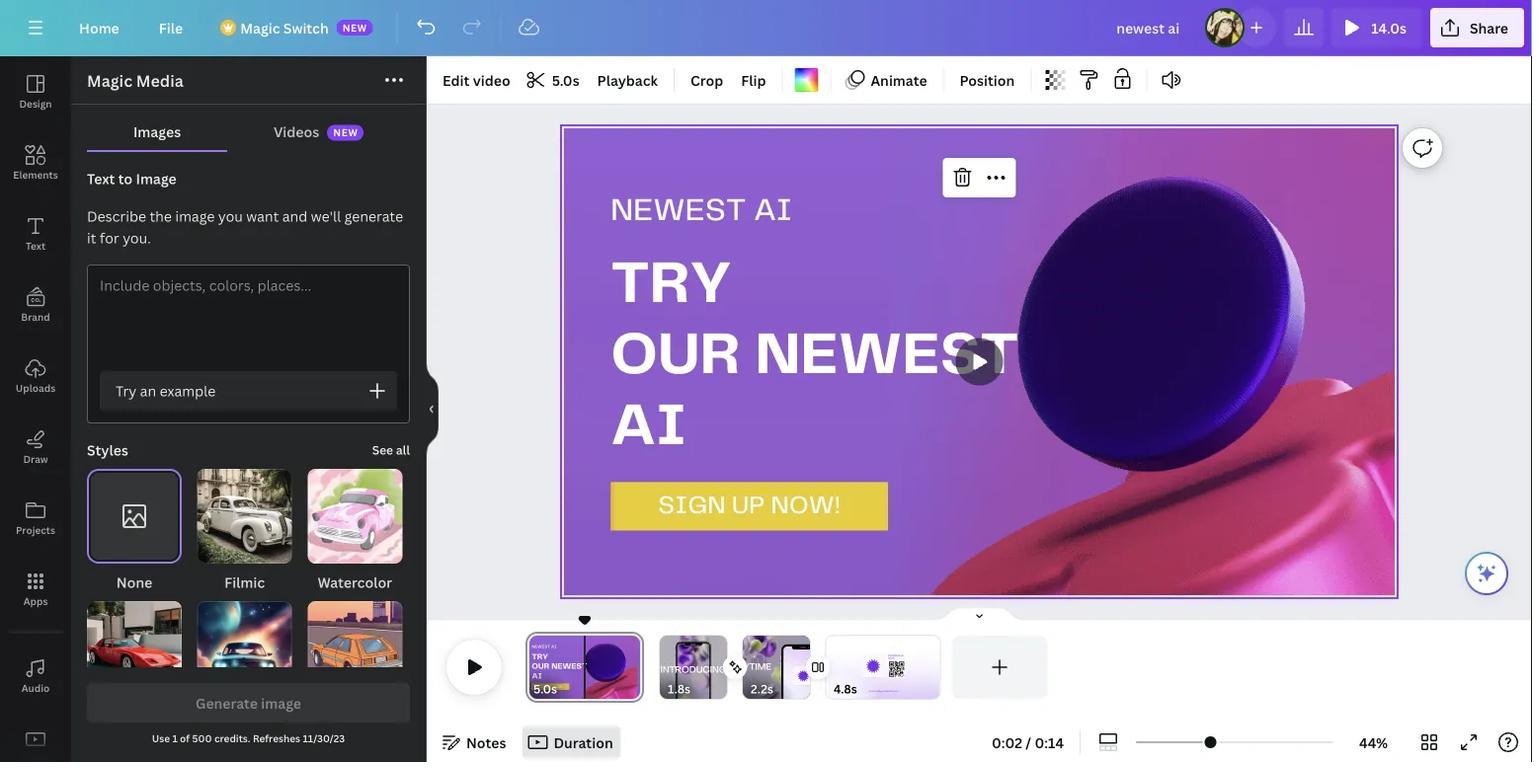 Task type: locate. For each thing, give the bounding box(es) containing it.
watercolor group
[[308, 469, 403, 594]]

5.0s button right 'video'
[[520, 64, 588, 96]]

hide image
[[426, 362, 439, 457]]

0:02 / 0:14
[[992, 734, 1064, 752]]

trimming, start edge slider inside "introducing" button
[[660, 636, 674, 700]]

new right videos
[[333, 126, 358, 140]]

trimming, start edge slider left anytime
[[660, 636, 674, 700]]

magic left switch
[[240, 18, 280, 37]]

0 vertical spatial 5.0s
[[552, 71, 580, 89]]

0 vertical spatial image
[[175, 207, 215, 226]]

image inside button
[[261, 694, 301, 713]]

14.0s button
[[1332, 8, 1423, 47]]

2 trimming, start edge slider from the left
[[660, 636, 674, 700]]

1 horizontal spatial ai
[[754, 197, 793, 227]]

4.8s
[[834, 681, 857, 698]]

our newest
[[611, 328, 1019, 385]]

Design title text field
[[1101, 8, 1198, 47]]

image up refreshes
[[261, 694, 301, 713]]

0 vertical spatial 5.0s button
[[520, 64, 588, 96]]

to
[[118, 169, 133, 188]]

1
[[172, 732, 178, 746]]

audio button
[[0, 641, 71, 712]]

use 1 of 500 credits. refreshes 11/30/23
[[152, 732, 345, 746]]

1.8s
[[668, 681, 691, 698]]

uploads button
[[0, 341, 71, 412]]

brand
[[21, 310, 50, 324]]

trimming, end edge slider right download now
[[927, 636, 941, 700]]

3 trimming, start edge slider from the left
[[743, 636, 757, 700]]

and
[[282, 207, 308, 226]]

image right the
[[175, 207, 215, 226]]

0 horizontal spatial newest
[[611, 197, 746, 227]]

image
[[175, 207, 215, 226], [261, 694, 301, 713]]

none group
[[87, 469, 182, 594]]

44% button
[[1342, 727, 1406, 759]]

text button
[[0, 199, 71, 270]]

an
[[140, 382, 156, 401]]

images
[[133, 122, 181, 141]]

magic left media
[[87, 70, 132, 91]]

duration
[[554, 734, 613, 752]]

up
[[732, 495, 765, 519]]

now
[[889, 658, 895, 660]]

text for text
[[26, 239, 46, 252]]

animate button
[[839, 64, 935, 96]]

brand button
[[0, 270, 71, 341]]

try an example button
[[100, 372, 397, 411]]

3 trimming, end edge slider from the left
[[796, 636, 810, 700]]

it
[[87, 229, 96, 248]]

see
[[372, 442, 393, 459]]

1 horizontal spatial newest
[[756, 328, 1019, 385]]

trimming, start edge slider left the page title text box
[[526, 636, 543, 700]]

5.0s left the page title text box
[[534, 681, 557, 698]]

5.0s button
[[520, 64, 588, 96], [534, 680, 557, 700]]

1 horizontal spatial text
[[87, 169, 115, 188]]

1 vertical spatial text
[[26, 239, 46, 252]]

0 vertical spatial newest
[[611, 197, 746, 227]]

new
[[343, 21, 367, 34], [333, 126, 358, 140]]

file
[[159, 18, 183, 37]]

describe the image you want and we'll generate it for you.
[[87, 207, 403, 248]]

draw button
[[0, 412, 71, 483]]

generate
[[196, 694, 258, 713]]

1 vertical spatial newest
[[756, 328, 1019, 385]]

none
[[116, 574, 152, 592]]

1 horizontal spatial magic
[[240, 18, 280, 37]]

video
[[473, 71, 511, 89]]

0 vertical spatial text
[[87, 169, 115, 188]]

trimming, start edge slider for 4.8s
[[826, 636, 840, 700]]

500
[[192, 732, 212, 746]]

5.0s left playback
[[552, 71, 580, 89]]

new right switch
[[343, 21, 367, 34]]

trimming, end edge slider for 4.8s
[[927, 636, 941, 700]]

download now
[[889, 656, 904, 660]]

you.
[[123, 229, 151, 248]]

text
[[87, 169, 115, 188], [26, 239, 46, 252]]

ai
[[754, 197, 793, 227], [611, 399, 687, 456]]

trimming, end edge slider left anytime
[[713, 636, 727, 700]]

share
[[1470, 18, 1509, 37]]

magic for magic media
[[87, 70, 132, 91]]

1 vertical spatial image
[[261, 694, 301, 713]]

trimming, end edge slider for 1.8s
[[713, 636, 727, 700]]

0 horizontal spatial ai
[[611, 399, 687, 456]]

0 horizontal spatial text
[[26, 239, 46, 252]]

sign up now!
[[659, 495, 841, 519]]

apps button
[[0, 554, 71, 626]]

0 horizontal spatial image
[[175, 207, 215, 226]]

crop
[[691, 71, 723, 89]]

magic inside main menu bar
[[240, 18, 280, 37]]

sign
[[659, 495, 726, 519]]

new inside main menu bar
[[343, 21, 367, 34]]

4 trimming, end edge slider from the left
[[927, 636, 941, 700]]

animated tactile 3d shapes image
[[932, 169, 1525, 596]]

you
[[218, 207, 243, 226]]

4 trimming, start edge slider from the left
[[826, 636, 840, 700]]

text left the to
[[87, 169, 115, 188]]

1 vertical spatial magic
[[87, 70, 132, 91]]

0 vertical spatial ai
[[754, 197, 793, 227]]

no color image
[[795, 68, 819, 92]]

magic media
[[87, 70, 184, 91]]

rectangle animated basic shape yellow image
[[611, 483, 888, 531]]

trimming, end edge slider left the 1.8s
[[626, 636, 644, 700]]

0 vertical spatial new
[[343, 21, 367, 34]]

filmic group
[[197, 469, 292, 594]]

trimming, start edge slider inside anytime button
[[743, 636, 757, 700]]

0 vertical spatial magic
[[240, 18, 280, 37]]

trimming, start edge slider
[[526, 636, 543, 700], [660, 636, 674, 700], [743, 636, 757, 700], [826, 636, 840, 700]]

trimming, end edge slider right 2.2s
[[796, 636, 810, 700]]

2 trimming, end edge slider from the left
[[713, 636, 727, 700]]

0 horizontal spatial magic
[[87, 70, 132, 91]]

introducing
[[661, 667, 727, 676]]

see all
[[372, 442, 410, 459]]

styles
[[87, 441, 128, 460]]

magic switch
[[240, 18, 329, 37]]

refreshes
[[253, 732, 300, 746]]

generate image button
[[87, 684, 410, 723]]

5.0s button left the page title text box
[[534, 680, 557, 700]]

elements button
[[0, 127, 71, 199]]

trimming, start edge slider left www.reallygreatsite.com
[[826, 636, 840, 700]]

trimming, end edge slider
[[626, 636, 644, 700], [713, 636, 727, 700], [796, 636, 810, 700], [927, 636, 941, 700]]

text left it
[[26, 239, 46, 252]]

switch
[[283, 18, 329, 37]]

newest ai
[[611, 197, 793, 227]]

of
[[180, 732, 190, 746]]

notes button
[[435, 727, 514, 759]]

trimming, start edge slider right introducing
[[743, 636, 757, 700]]

1 horizontal spatial image
[[261, 694, 301, 713]]

credits.
[[214, 732, 250, 746]]

use
[[152, 732, 170, 746]]

describe
[[87, 207, 146, 226]]

/
[[1026, 734, 1032, 752]]

14.0s
[[1372, 18, 1407, 37]]

want
[[246, 207, 279, 226]]

anytime
[[731, 664, 772, 673]]

the
[[150, 207, 172, 226]]

image inside describe the image you want and we'll generate it for you.
[[175, 207, 215, 226]]

text inside button
[[26, 239, 46, 252]]

1 vertical spatial 5.0s
[[534, 681, 557, 698]]



Task type: vqa. For each thing, say whether or not it's contained in the screenshot.
Edit video
yes



Task type: describe. For each thing, give the bounding box(es) containing it.
crop button
[[683, 64, 731, 96]]

2.2s
[[751, 681, 774, 698]]

0:14
[[1035, 734, 1064, 752]]

share button
[[1431, 8, 1525, 47]]

example
[[160, 382, 216, 401]]

try an example
[[116, 382, 216, 401]]

generate image
[[196, 694, 301, 713]]

0:02
[[992, 734, 1023, 752]]

2.2s button
[[751, 680, 774, 700]]

introducing button
[[637, 636, 750, 715]]

design button
[[0, 56, 71, 127]]

playback button
[[590, 64, 666, 96]]

animate
[[871, 71, 927, 89]]

file button
[[143, 8, 199, 47]]

trimming, end edge slider for 2.2s
[[796, 636, 810, 700]]

playback
[[597, 71, 658, 89]]

elements
[[13, 168, 58, 181]]

now!
[[771, 495, 841, 519]]

filmic
[[224, 574, 265, 592]]

main menu bar
[[0, 0, 1533, 56]]

Page title text field
[[566, 680, 574, 700]]

image
[[136, 169, 177, 188]]

we'll
[[311, 207, 341, 226]]

1 trimming, end edge slider from the left
[[626, 636, 644, 700]]

media
[[136, 70, 184, 91]]

home link
[[63, 8, 135, 47]]

design
[[19, 97, 52, 110]]

edit
[[443, 71, 470, 89]]

images button
[[87, 113, 227, 150]]

uploads
[[16, 381, 55, 395]]

1 trimming, start edge slider from the left
[[526, 636, 543, 700]]

trimming, start edge slider for 1.8s
[[660, 636, 674, 700]]

44%
[[1360, 734, 1388, 752]]

our
[[611, 328, 741, 385]]

text for text to image
[[87, 169, 115, 188]]

all
[[396, 442, 410, 459]]

try
[[611, 257, 732, 314]]

canva assistant image
[[1475, 562, 1499, 586]]

videos
[[274, 122, 319, 141]]

www.reallygreatsite.com
[[869, 691, 898, 693]]

position button
[[952, 64, 1023, 96]]

watercolor
[[318, 574, 392, 592]]

hide pages image
[[932, 607, 1027, 623]]

anytime button
[[720, 636, 833, 736]]

position
[[960, 71, 1015, 89]]

1 vertical spatial new
[[333, 126, 358, 140]]

trimming, start edge slider for 2.2s
[[743, 636, 757, 700]]

edit video button
[[435, 64, 518, 96]]

1.8s button
[[668, 680, 691, 700]]

side panel tab list
[[0, 56, 71, 763]]

text to image
[[87, 169, 177, 188]]

edit video
[[443, 71, 511, 89]]

projects
[[16, 524, 55, 537]]

1 vertical spatial ai
[[611, 399, 687, 456]]

4.8s button
[[834, 680, 857, 700]]

11/30/23
[[303, 732, 345, 746]]

for
[[100, 229, 119, 248]]

generate
[[345, 207, 403, 226]]

magic for magic switch
[[240, 18, 280, 37]]

1 vertical spatial 5.0s button
[[534, 680, 557, 700]]

5.0s inside 'button'
[[552, 71, 580, 89]]

see all button
[[372, 441, 410, 460]]

Describe the image you want and we'll generate it for you. text field
[[88, 266, 409, 372]]

try
[[116, 382, 137, 401]]

audio
[[21, 682, 50, 695]]

notes
[[466, 734, 506, 752]]

draw
[[23, 453, 48, 466]]

flip
[[741, 71, 766, 89]]

projects button
[[0, 483, 71, 554]]

download
[[889, 656, 904, 658]]

duration button
[[522, 727, 621, 759]]

apps
[[23, 595, 48, 608]]



